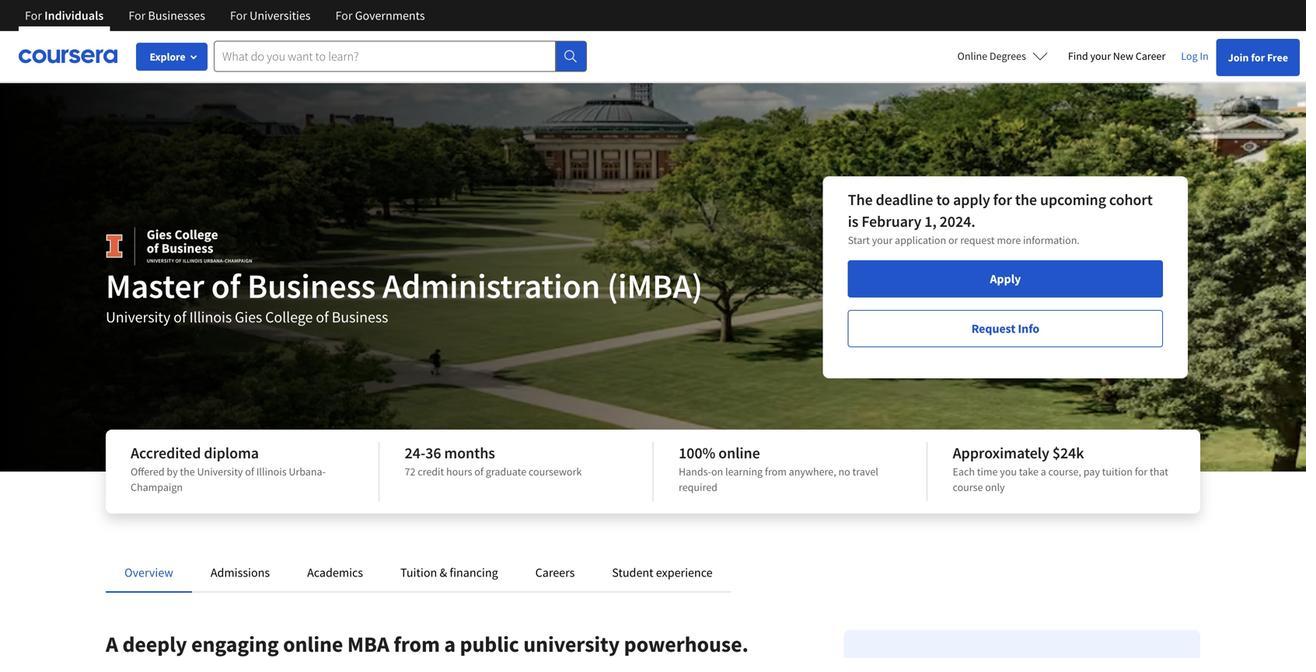 Task type: vqa. For each thing, say whether or not it's contained in the screenshot.


Task type: locate. For each thing, give the bounding box(es) containing it.
for left individuals
[[25, 8, 42, 23]]

administration
[[383, 264, 600, 308]]

2024.
[[940, 212, 976, 231]]

university of illinois gies college of business logo image
[[106, 227, 252, 266]]

0 horizontal spatial for
[[993, 190, 1012, 210]]

1 horizontal spatial your
[[1091, 49, 1111, 63]]

1 horizontal spatial online
[[719, 444, 760, 463]]

of down "diploma"
[[245, 465, 254, 479]]

university inside master of business administration (imba) university of illinois gies college of business
[[106, 308, 170, 327]]

1 horizontal spatial university
[[197, 465, 243, 479]]

1 horizontal spatial for
[[1135, 465, 1148, 479]]

1 horizontal spatial a
[[1041, 465, 1046, 479]]

1 vertical spatial the
[[180, 465, 195, 479]]

online left 'mba'
[[283, 631, 343, 658]]

the
[[1015, 190, 1037, 210], [180, 465, 195, 479]]

find
[[1068, 49, 1088, 63]]

log
[[1181, 49, 1198, 63]]

apply
[[990, 271, 1021, 287]]

your down february on the top of the page
[[872, 233, 893, 247]]

illinois left gies
[[189, 308, 232, 327]]

1 vertical spatial from
[[394, 631, 440, 658]]

for
[[25, 8, 42, 23], [129, 8, 146, 23], [230, 8, 247, 23], [336, 8, 353, 23]]

1 vertical spatial for
[[993, 190, 1012, 210]]

engaging
[[191, 631, 279, 658]]

from right learning
[[765, 465, 787, 479]]

0 vertical spatial your
[[1091, 49, 1111, 63]]

pay
[[1084, 465, 1100, 479]]

1 vertical spatial university
[[197, 465, 243, 479]]

0 vertical spatial online
[[719, 444, 760, 463]]

info
[[1018, 321, 1040, 337]]

of
[[211, 264, 241, 308], [173, 308, 186, 327], [316, 308, 329, 327], [245, 465, 254, 479], [475, 465, 484, 479]]

0 horizontal spatial from
[[394, 631, 440, 658]]

master
[[106, 264, 204, 308]]

offered
[[131, 465, 165, 479]]

your
[[1091, 49, 1111, 63], [872, 233, 893, 247]]

0 vertical spatial for
[[1251, 51, 1265, 65]]

degrees
[[990, 49, 1026, 63]]

72
[[405, 465, 416, 479]]

2 for from the left
[[129, 8, 146, 23]]

apply
[[953, 190, 990, 210]]

financing
[[450, 565, 498, 581]]

by
[[167, 465, 178, 479]]

required
[[679, 481, 718, 495]]

a
[[1041, 465, 1046, 479], [444, 631, 456, 658]]

of for 24-
[[475, 465, 484, 479]]

online
[[719, 444, 760, 463], [283, 631, 343, 658]]

a right "take"
[[1041, 465, 1046, 479]]

admissions
[[211, 565, 270, 581]]

for businesses
[[129, 8, 205, 23]]

1 horizontal spatial illinois
[[256, 465, 287, 479]]

None search field
[[214, 41, 587, 72]]

from
[[765, 465, 787, 479], [394, 631, 440, 658]]

of inside "24-36 months 72 credit hours of graduate coursework"
[[475, 465, 484, 479]]

0 vertical spatial from
[[765, 465, 787, 479]]

for right apply
[[993, 190, 1012, 210]]

join
[[1228, 51, 1249, 65]]

online up learning
[[719, 444, 760, 463]]

master of business administration (imba) university of illinois gies college of business
[[106, 264, 703, 327]]

3 for from the left
[[230, 8, 247, 23]]

accredited
[[131, 444, 201, 463]]

university for accredited
[[197, 465, 243, 479]]

for left that
[[1135, 465, 1148, 479]]

of left college
[[211, 264, 241, 308]]

4 for from the left
[[336, 8, 353, 23]]

student
[[612, 565, 654, 581]]

a inside "approximately $24k each time you take a course, pay tuition for that course only"
[[1041, 465, 1046, 479]]

for left businesses
[[129, 8, 146, 23]]

2 vertical spatial for
[[1135, 465, 1148, 479]]

on
[[711, 465, 723, 479]]

1 horizontal spatial from
[[765, 465, 787, 479]]

0 horizontal spatial online
[[283, 631, 343, 658]]

academics
[[307, 565, 363, 581]]

university for master
[[106, 308, 170, 327]]

student experience
[[612, 565, 713, 581]]

1 vertical spatial illinois
[[256, 465, 287, 479]]

coursera image
[[19, 44, 117, 69]]

no
[[839, 465, 850, 479]]

college
[[265, 308, 313, 327]]

the right by
[[180, 465, 195, 479]]

2 horizontal spatial for
[[1251, 51, 1265, 65]]

0 vertical spatial university
[[106, 308, 170, 327]]

of inside accredited diploma offered by the university of illinois urbana- champaign
[[245, 465, 254, 479]]

from for mba
[[394, 631, 440, 658]]

for
[[1251, 51, 1265, 65], [993, 190, 1012, 210], [1135, 465, 1148, 479]]

careers
[[535, 565, 575, 581]]

illinois for of
[[189, 308, 232, 327]]

&
[[440, 565, 447, 581]]

graduate
[[486, 465, 527, 479]]

0 horizontal spatial a
[[444, 631, 456, 658]]

illinois inside accredited diploma offered by the university of illinois urbana- champaign
[[256, 465, 287, 479]]

the up the more
[[1015, 190, 1037, 210]]

1,
[[925, 212, 937, 231]]

illinois inside master of business administration (imba) university of illinois gies college of business
[[189, 308, 232, 327]]

0 vertical spatial the
[[1015, 190, 1037, 210]]

for left universities
[[230, 8, 247, 23]]

deeply
[[122, 631, 187, 658]]

from inside 100% online hands-on learning from anywhere, no travel required
[[765, 465, 787, 479]]

tuition & financing
[[400, 565, 498, 581]]

request info button
[[848, 310, 1163, 348]]

of left gies
[[173, 308, 186, 327]]

university inside accredited diploma offered by the university of illinois urbana- champaign
[[197, 465, 243, 479]]

of right college
[[316, 308, 329, 327]]

of right hours
[[475, 465, 484, 479]]

for right join
[[1251, 51, 1265, 65]]

for left governments
[[336, 8, 353, 23]]

universities
[[250, 8, 311, 23]]

tuition
[[400, 565, 437, 581]]

from right 'mba'
[[394, 631, 440, 658]]

What do you want to learn? text field
[[214, 41, 556, 72]]

1 horizontal spatial the
[[1015, 190, 1037, 210]]

0 horizontal spatial university
[[106, 308, 170, 327]]

24-
[[405, 444, 425, 463]]

careers link
[[535, 565, 575, 581]]

a left public at the bottom left of page
[[444, 631, 456, 658]]

tuition & financing link
[[400, 565, 498, 581]]

cohort
[[1109, 190, 1153, 210]]

for for governments
[[336, 8, 353, 23]]

mba
[[347, 631, 389, 658]]

illinois
[[189, 308, 232, 327], [256, 465, 287, 479]]

your right find
[[1091, 49, 1111, 63]]

a for from
[[444, 631, 456, 658]]

illinois for diploma
[[256, 465, 287, 479]]

0 vertical spatial a
[[1041, 465, 1046, 479]]

1 vertical spatial a
[[444, 631, 456, 658]]

1 for from the left
[[25, 8, 42, 23]]

0 horizontal spatial the
[[180, 465, 195, 479]]

(imba)
[[607, 264, 703, 308]]

0 horizontal spatial your
[[872, 233, 893, 247]]

business
[[247, 264, 376, 308], [332, 308, 388, 327]]

upcoming
[[1040, 190, 1106, 210]]

0 horizontal spatial illinois
[[189, 308, 232, 327]]

0 vertical spatial illinois
[[189, 308, 232, 327]]

24-36 months 72 credit hours of graduate coursework
[[405, 444, 582, 479]]

illinois left urbana-
[[256, 465, 287, 479]]

student experience link
[[612, 565, 713, 581]]

course,
[[1049, 465, 1082, 479]]

1 vertical spatial your
[[872, 233, 893, 247]]



Task type: describe. For each thing, give the bounding box(es) containing it.
is
[[848, 212, 859, 231]]

for for universities
[[230, 8, 247, 23]]

individuals
[[44, 8, 104, 23]]

admissions link
[[211, 565, 270, 581]]

1 vertical spatial online
[[283, 631, 343, 658]]

for individuals
[[25, 8, 104, 23]]

log in
[[1181, 49, 1209, 63]]

governments
[[355, 8, 425, 23]]

public
[[460, 631, 519, 658]]

online degrees
[[958, 49, 1026, 63]]

deadline
[[876, 190, 933, 210]]

to
[[936, 190, 950, 210]]

anywhere,
[[789, 465, 836, 479]]

approximately $24k each time you take a course, pay tuition for that course only
[[953, 444, 1169, 495]]

hours
[[446, 465, 472, 479]]

approximately
[[953, 444, 1050, 463]]

businesses
[[148, 8, 205, 23]]

powerhouse.
[[624, 631, 749, 658]]

a deeply engaging online mba from a public university powerhouse.
[[106, 631, 749, 658]]

coursework
[[529, 465, 582, 479]]

a
[[106, 631, 118, 658]]

online inside 100% online hands-on learning from anywhere, no travel required
[[719, 444, 760, 463]]

for inside "link"
[[1251, 51, 1265, 65]]

more
[[997, 233, 1021, 247]]

tuition
[[1102, 465, 1133, 479]]

100% online hands-on learning from anywhere, no travel required
[[679, 444, 879, 495]]

hands-
[[679, 465, 711, 479]]

the
[[848, 190, 873, 210]]

the inside accredited diploma offered by the university of illinois urbana- champaign
[[180, 465, 195, 479]]

career
[[1136, 49, 1166, 63]]

36
[[425, 444, 441, 463]]

join for free link
[[1217, 39, 1300, 76]]

find your new career
[[1068, 49, 1166, 63]]

for for individuals
[[25, 8, 42, 23]]

free
[[1267, 51, 1288, 65]]

$24k
[[1053, 444, 1084, 463]]

join for free
[[1228, 51, 1288, 65]]

request info
[[972, 321, 1040, 337]]

overview
[[124, 565, 173, 581]]

academics link
[[307, 565, 363, 581]]

100%
[[679, 444, 716, 463]]

accredited diploma offered by the university of illinois urbana- champaign
[[131, 444, 326, 495]]

banner navigation
[[12, 0, 437, 31]]

application
[[895, 233, 946, 247]]

from for learning
[[765, 465, 787, 479]]

of for accredited
[[245, 465, 254, 479]]

online degrees button
[[945, 39, 1061, 73]]

only
[[985, 481, 1005, 495]]

course
[[953, 481, 983, 495]]

months
[[444, 444, 495, 463]]

you
[[1000, 465, 1017, 479]]

overview link
[[124, 565, 173, 581]]

in
[[1200, 49, 1209, 63]]

online
[[958, 49, 988, 63]]

for for businesses
[[129, 8, 146, 23]]

your inside the deadline to apply for the upcoming cohort is february 1, 2024. start your application or request more information.
[[872, 233, 893, 247]]

find your new career link
[[1061, 47, 1174, 66]]

learning
[[725, 465, 763, 479]]

explore button
[[136, 43, 208, 71]]

for inside the deadline to apply for the upcoming cohort is february 1, 2024. start your application or request more information.
[[993, 190, 1012, 210]]

february
[[862, 212, 922, 231]]

university
[[523, 631, 620, 658]]

time
[[977, 465, 998, 479]]

that
[[1150, 465, 1169, 479]]

diploma
[[204, 444, 259, 463]]

the inside the deadline to apply for the upcoming cohort is february 1, 2024. start your application or request more information.
[[1015, 190, 1037, 210]]

take
[[1019, 465, 1039, 479]]

champaign
[[131, 481, 183, 495]]

each
[[953, 465, 975, 479]]

request
[[960, 233, 995, 247]]

request
[[972, 321, 1016, 337]]

experience
[[656, 565, 713, 581]]

new
[[1113, 49, 1134, 63]]

apply button
[[848, 260, 1163, 298]]

urbana-
[[289, 465, 326, 479]]

start
[[848, 233, 870, 247]]

travel
[[853, 465, 879, 479]]

credit
[[418, 465, 444, 479]]

gies
[[235, 308, 262, 327]]

a for take
[[1041, 465, 1046, 479]]

for inside "approximately $24k each time you take a course, pay tuition for that course only"
[[1135, 465, 1148, 479]]

of for master
[[173, 308, 186, 327]]

information.
[[1023, 233, 1080, 247]]



